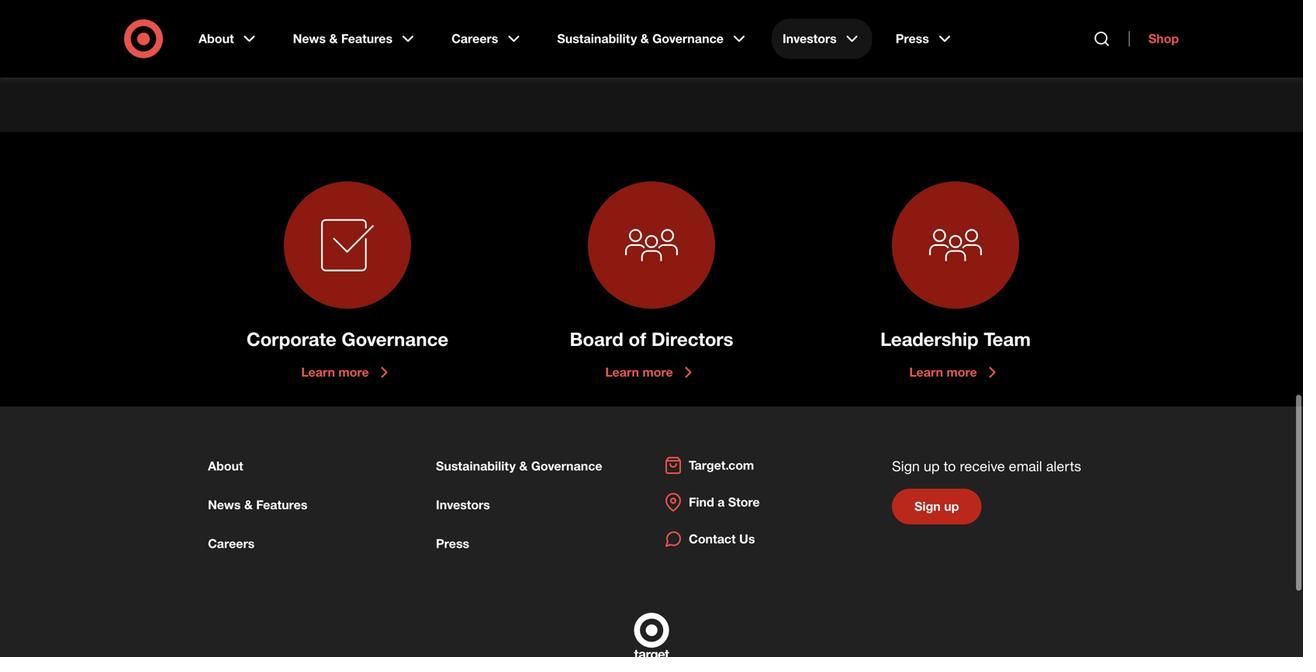 Task type: describe. For each thing, give the bounding box(es) containing it.
to
[[434, 4, 446, 19]]

alerts,
[[619, 4, 653, 19]]

sustainability & governance link for the topmost careers link press link
[[546, 19, 760, 59]]

receive
[[960, 458, 1005, 474]]

learn for board
[[605, 365, 639, 380]]

news for the news & features link corresponding to the bottom careers link
[[208, 497, 241, 512]]

more for of
[[643, 365, 673, 380]]

new
[[512, 4, 535, 19]]

careers for the topmost careers link
[[452, 31, 498, 46]]

1 vertical spatial investors link
[[436, 497, 490, 512]]

target.com
[[689, 458, 754, 473]]

0 vertical spatial investors
[[783, 31, 837, 46]]

leadership team
[[881, 328, 1031, 350]]

1 horizontal spatial email
[[1009, 458, 1043, 474]]

sign up link
[[892, 489, 982, 524]]

about link for the news & features link corresponding to the bottom careers link
[[208, 459, 243, 474]]

leadership
[[881, 328, 979, 350]]

0 vertical spatial sustainability
[[557, 31, 637, 46]]

1 vertical spatial careers link
[[208, 536, 255, 551]]

directors
[[652, 328, 734, 350]]

learn more for corporate
[[301, 365, 369, 380]]

find a store
[[689, 495, 760, 510]]

1 vertical spatial sustainability
[[436, 459, 516, 474]]

team
[[984, 328, 1031, 350]]

up for sign up for alerts
[[630, 44, 645, 59]]

shop link
[[1129, 31, 1179, 47]]

1 horizontal spatial to
[[944, 458, 956, 474]]

sustainability & governance for sustainability & governance link for press link related to the bottom careers link
[[436, 459, 603, 474]]

target. expect more. pay less. image
[[582, 613, 722, 657]]

more for governance
[[339, 365, 369, 380]]

learn more for leadership
[[910, 365, 977, 380]]

news & features link for the topmost careers link
[[282, 19, 428, 59]]

find
[[689, 495, 714, 510]]

0 vertical spatial email
[[586, 4, 615, 19]]

0 vertical spatial careers link
[[441, 19, 534, 59]]

press for press link related to the bottom careers link
[[436, 536, 470, 551]]

up right sign
[[476, 4, 490, 19]]

press link for the bottom careers link
[[436, 536, 470, 551]]

learn for leadership
[[910, 365, 943, 380]]

press for the topmost careers link press link
[[896, 31, 929, 46]]

alerts inside "link"
[[669, 44, 703, 59]]

contact us link
[[664, 530, 755, 549]]

up for sign up
[[944, 499, 959, 514]]

your
[[730, 4, 754, 19]]

sign up
[[915, 499, 959, 514]]

1 horizontal spatial investors link
[[772, 19, 873, 59]]

a
[[718, 495, 725, 510]]

of
[[629, 328, 646, 350]]

learn more link for team
[[910, 363, 1002, 382]]

sign up to receive email alerts
[[892, 458, 1082, 474]]

sign for sign up to receive email alerts
[[892, 458, 920, 474]]



Task type: locate. For each thing, give the bounding box(es) containing it.
investors link
[[772, 19, 873, 59], [436, 497, 490, 512]]

learn more link for governance
[[301, 363, 394, 382]]

sustainability
[[557, 31, 637, 46], [436, 459, 516, 474]]

0 vertical spatial alerts
[[669, 44, 703, 59]]

2 vertical spatial sign
[[915, 499, 941, 514]]

board of directors
[[570, 328, 734, 350]]

2 horizontal spatial learn
[[910, 365, 943, 380]]

1 vertical spatial sustainability & governance link
[[436, 459, 603, 474]]

governance for sustainability & governance link corresponding to the topmost careers link press link
[[653, 31, 724, 46]]

learn more down of
[[605, 365, 673, 380]]

email left the alerts,
[[586, 4, 615, 19]]

& for sustainability & governance link for press link related to the bottom careers link
[[519, 459, 528, 474]]

0 horizontal spatial sustainability
[[436, 459, 516, 474]]

0 vertical spatial about
[[199, 31, 234, 46]]

0 vertical spatial careers
[[452, 31, 498, 46]]

email
[[586, 4, 615, 19], [1009, 458, 1043, 474]]

careers link
[[441, 19, 534, 59], [208, 536, 255, 551]]

features
[[341, 31, 393, 46], [256, 497, 308, 512]]

0 horizontal spatial features
[[256, 497, 308, 512]]

1 vertical spatial features
[[256, 497, 308, 512]]

learn more link
[[301, 363, 394, 382], [605, 363, 698, 382], [910, 363, 1002, 382]]

1 vertical spatial for
[[649, 44, 665, 59]]

0 horizontal spatial investors link
[[436, 497, 490, 512]]

0 horizontal spatial careers link
[[208, 536, 255, 551]]

1 vertical spatial sustainability & governance
[[436, 459, 603, 474]]

press link for the topmost careers link
[[885, 19, 965, 59]]

find a store link
[[664, 493, 760, 512]]

1 horizontal spatial learn more
[[605, 365, 673, 380]]

0 horizontal spatial investors
[[436, 497, 490, 512]]

for down or
[[649, 44, 665, 59]]

news
[[293, 31, 326, 46], [208, 497, 241, 512]]

0 vertical spatial sustainability & governance link
[[546, 19, 760, 59]]

up
[[476, 4, 490, 19], [630, 44, 645, 59], [924, 458, 940, 474], [944, 499, 959, 514]]

news & features for the bottom careers link
[[208, 497, 308, 512]]

1 vertical spatial to
[[944, 458, 956, 474]]

more down leadership team
[[947, 365, 977, 380]]

1 learn from the left
[[301, 365, 335, 380]]

sign up for alerts link
[[578, 34, 725, 70]]

1 vertical spatial investors
[[436, 497, 490, 512]]

2 learn from the left
[[605, 365, 639, 380]]

learn down of
[[605, 365, 639, 380]]

or
[[656, 4, 667, 19]]

up down sign up to receive email alerts
[[944, 499, 959, 514]]

1 horizontal spatial careers
[[452, 31, 498, 46]]

governance for sustainability & governance link for press link related to the bottom careers link
[[531, 459, 603, 474]]

1 more from the left
[[339, 365, 369, 380]]

about link
[[188, 19, 270, 59], [208, 459, 243, 474]]

corporate governance
[[247, 328, 449, 350]]

1 horizontal spatial news
[[293, 31, 326, 46]]

contact
[[689, 531, 736, 547]]

1 horizontal spatial governance
[[531, 459, 603, 474]]

to right or
[[671, 4, 682, 19]]

1 vertical spatial governance
[[342, 328, 449, 350]]

2 learn more link from the left
[[605, 363, 698, 382]]

0 horizontal spatial press link
[[436, 536, 470, 551]]

1 vertical spatial about
[[208, 459, 243, 474]]

below.
[[835, 4, 870, 19]]

& for sustainability & governance link corresponding to the topmost careers link press link
[[641, 31, 649, 46]]

learn more down leadership team
[[910, 365, 977, 380]]

2 horizontal spatial more
[[947, 365, 977, 380]]

0 vertical spatial features
[[341, 31, 393, 46]]

0 vertical spatial sign
[[601, 44, 627, 59]]

sign for sign up
[[915, 499, 941, 514]]

1 horizontal spatial investors
[[783, 31, 837, 46]]

press
[[896, 31, 929, 46], [436, 536, 470, 551]]

investors
[[783, 31, 837, 46], [436, 497, 490, 512]]

2 horizontal spatial learn more link
[[910, 363, 1002, 382]]

careers for the bottom careers link
[[208, 536, 255, 551]]

&
[[329, 31, 338, 46], [641, 31, 649, 46], [519, 459, 528, 474], [244, 497, 253, 512]]

2 more from the left
[[643, 365, 673, 380]]

1 vertical spatial press
[[436, 536, 470, 551]]

governance inside sustainability & governance link
[[653, 31, 724, 46]]

careers
[[452, 31, 498, 46], [208, 536, 255, 551]]

sustainability & governance inside sustainability & governance link
[[557, 31, 724, 46]]

learn down corporate
[[301, 365, 335, 380]]

0 vertical spatial about link
[[188, 19, 270, 59]]

0 horizontal spatial careers
[[208, 536, 255, 551]]

for
[[494, 4, 509, 19], [649, 44, 665, 59]]

1 horizontal spatial features
[[341, 31, 393, 46]]

up up sign up
[[924, 458, 940, 474]]

sign
[[450, 4, 473, 19]]

1 vertical spatial news & features link
[[208, 497, 308, 512]]

2 horizontal spatial learn more
[[910, 365, 977, 380]]

learn down leadership
[[910, 365, 943, 380]]

0 vertical spatial sustainability & governance
[[557, 31, 724, 46]]

store
[[728, 495, 760, 510]]

0 vertical spatial news
[[293, 31, 326, 46]]

learn more link down board of directors
[[605, 363, 698, 382]]

1 vertical spatial news & features
[[208, 497, 308, 512]]

0 horizontal spatial more
[[339, 365, 369, 380]]

0 vertical spatial press
[[896, 31, 929, 46]]

0 vertical spatial news & features link
[[282, 19, 428, 59]]

1 horizontal spatial alerts
[[1046, 458, 1082, 474]]

3 more from the left
[[947, 365, 977, 380]]

more
[[339, 365, 369, 380], [643, 365, 673, 380], [947, 365, 977, 380]]

0 horizontal spatial news
[[208, 497, 241, 512]]

1 vertical spatial careers
[[208, 536, 255, 551]]

3 learn more from the left
[[910, 365, 977, 380]]

sign inside "link"
[[601, 44, 627, 59]]

news for the news & features link related to the topmost careers link
[[293, 31, 326, 46]]

1 horizontal spatial learn more link
[[605, 363, 698, 382]]

1 horizontal spatial learn
[[605, 365, 639, 380]]

sign
[[601, 44, 627, 59], [892, 458, 920, 474], [915, 499, 941, 514]]

0 horizontal spatial learn more
[[301, 365, 369, 380]]

learn more link for of
[[605, 363, 698, 382]]

2 learn more from the left
[[605, 365, 673, 380]]

learn more for board
[[605, 365, 673, 380]]

0 horizontal spatial learn
[[301, 365, 335, 380]]

0 horizontal spatial alerts
[[669, 44, 703, 59]]

click
[[806, 4, 831, 19]]

0 horizontal spatial learn more link
[[301, 363, 394, 382]]

0 vertical spatial press link
[[885, 19, 965, 59]]

more down corporate governance at left
[[339, 365, 369, 380]]

change
[[685, 4, 726, 19]]

up for sign up to receive email alerts
[[924, 458, 940, 474]]

request,
[[757, 4, 803, 19]]

0 vertical spatial investors link
[[772, 19, 873, 59]]

news & features link for the bottom careers link
[[208, 497, 308, 512]]

1 horizontal spatial more
[[643, 365, 673, 380]]

sustainability & governance link
[[546, 19, 760, 59], [436, 459, 603, 474]]

sign down sign up to receive email alerts
[[915, 499, 941, 514]]

1 vertical spatial email
[[1009, 458, 1043, 474]]

learn more link down leadership team
[[910, 363, 1002, 382]]

corporate
[[247, 328, 337, 350]]

0 horizontal spatial governance
[[342, 328, 449, 350]]

1 horizontal spatial press
[[896, 31, 929, 46]]

1 vertical spatial news
[[208, 497, 241, 512]]

0 horizontal spatial for
[[494, 4, 509, 19]]

0 vertical spatial governance
[[653, 31, 724, 46]]

learn for corporate
[[301, 365, 335, 380]]

alerts
[[669, 44, 703, 59], [1046, 458, 1082, 474]]

& for the news & features link corresponding to the bottom careers link
[[244, 497, 253, 512]]

about link for the news & features link related to the topmost careers link
[[188, 19, 270, 59]]

sign for sign up for alerts
[[601, 44, 627, 59]]

1 learn more from the left
[[301, 365, 369, 380]]

shop
[[1149, 31, 1179, 46]]

news & features
[[293, 31, 393, 46], [208, 497, 308, 512]]

2 horizontal spatial governance
[[653, 31, 724, 46]]

0 horizontal spatial press
[[436, 536, 470, 551]]

learn more
[[301, 365, 369, 380], [605, 365, 673, 380], [910, 365, 977, 380]]

0 vertical spatial to
[[671, 4, 682, 19]]

0 horizontal spatial email
[[586, 4, 615, 19]]

sign down the alerts,
[[601, 44, 627, 59]]

0 vertical spatial news & features
[[293, 31, 393, 46]]

to
[[671, 4, 682, 19], [944, 458, 956, 474]]

us
[[739, 531, 755, 547]]

1 horizontal spatial press link
[[885, 19, 965, 59]]

email right receive
[[1009, 458, 1043, 474]]

1 vertical spatial sign
[[892, 458, 920, 474]]

press link
[[885, 19, 965, 59], [436, 536, 470, 551]]

1 horizontal spatial careers link
[[441, 19, 534, 59]]

up inside "link"
[[630, 44, 645, 59]]

0 vertical spatial for
[[494, 4, 509, 19]]

to left receive
[[944, 458, 956, 474]]

for inside "link"
[[649, 44, 665, 59]]

2 vertical spatial governance
[[531, 459, 603, 474]]

governance
[[653, 31, 724, 46], [342, 328, 449, 350], [531, 459, 603, 474]]

3 learn from the left
[[910, 365, 943, 380]]

1 learn more link from the left
[[301, 363, 394, 382]]

sign up sign up
[[892, 458, 920, 474]]

sustainability & governance
[[557, 31, 724, 46], [436, 459, 603, 474]]

1 horizontal spatial sustainability
[[557, 31, 637, 46]]

learn
[[301, 365, 335, 380], [605, 365, 639, 380], [910, 365, 943, 380]]

3 learn more link from the left
[[910, 363, 1002, 382]]

more for team
[[947, 365, 977, 380]]

about for the topmost careers link
[[199, 31, 234, 46]]

to sign up for new investor email alerts, or to change your request, click below.
[[434, 4, 870, 19]]

1 vertical spatial about link
[[208, 459, 243, 474]]

1 vertical spatial alerts
[[1046, 458, 1082, 474]]

for left new
[[494, 4, 509, 19]]

contact us
[[689, 531, 755, 547]]

sustainability & governance link for press link related to the bottom careers link
[[436, 459, 603, 474]]

investor
[[539, 4, 582, 19]]

news & features for the topmost careers link
[[293, 31, 393, 46]]

up down the alerts,
[[630, 44, 645, 59]]

sign up for alerts
[[601, 44, 703, 59]]

more down board of directors
[[643, 365, 673, 380]]

& for the news & features link related to the topmost careers link
[[329, 31, 338, 46]]

learn more link down corporate governance at left
[[301, 363, 394, 382]]

sustainability & governance for sustainability & governance link corresponding to the topmost careers link press link
[[557, 31, 724, 46]]

about
[[199, 31, 234, 46], [208, 459, 243, 474]]

0 horizontal spatial to
[[671, 4, 682, 19]]

1 horizontal spatial for
[[649, 44, 665, 59]]

1 vertical spatial press link
[[436, 536, 470, 551]]

board
[[570, 328, 624, 350]]

news & features link
[[282, 19, 428, 59], [208, 497, 308, 512]]

learn more down corporate governance at left
[[301, 365, 369, 380]]

target.com link
[[664, 456, 754, 475]]

about for the bottom careers link
[[208, 459, 243, 474]]



Task type: vqa. For each thing, say whether or not it's contained in the screenshot.
Helping
no



